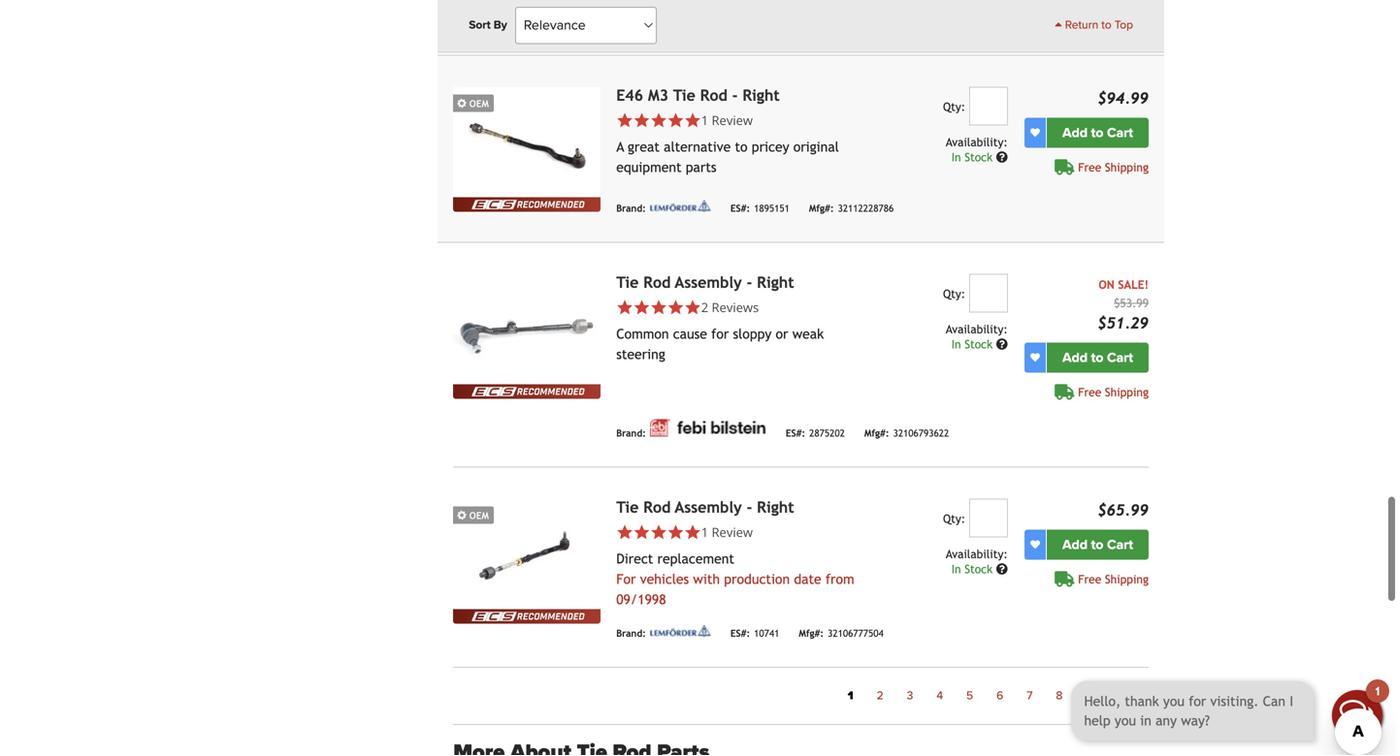 Task type: describe. For each thing, give the bounding box(es) containing it.
tie for on sale!
[[616, 273, 639, 291]]

0 vertical spatial tie
[[673, 86, 696, 104]]

from
[[826, 572, 855, 587]]

0 vertical spatial -
[[732, 86, 738, 104]]

2875202
[[809, 428, 845, 439]]

09/1998
[[616, 592, 666, 608]]

1 2 reviews link from the left
[[616, 299, 867, 316]]

3
[[907, 689, 913, 703]]

es#: 10741
[[730, 628, 780, 640]]

es#: for $65.99
[[730, 628, 750, 640]]

1 link
[[836, 684, 865, 709]]

32106777504
[[828, 628, 884, 640]]

common
[[616, 326, 669, 342]]

- for on sale!
[[747, 273, 752, 291]]

in stock for on sale!
[[952, 338, 996, 351]]

assembly for $65.99
[[675, 499, 742, 517]]

right for on sale!
[[757, 273, 794, 291]]

stock for on sale!
[[965, 338, 993, 351]]

replacement
[[657, 551, 734, 567]]

5 link
[[955, 684, 985, 709]]

spl parts - corporate logo image
[[650, 0, 800, 25]]

production
[[724, 572, 790, 587]]

tie rod assembly - right link for on sale!
[[616, 273, 794, 291]]

2 add to cart button from the top
[[1047, 343, 1149, 373]]

alternative
[[664, 139, 731, 155]]

shipping for $94.99
[[1105, 160, 1149, 174]]

5
[[966, 689, 973, 703]]

4
[[937, 689, 943, 703]]

$53.99
[[1114, 296, 1149, 310]]

…27 link
[[1105, 684, 1149, 709]]

original
[[793, 139, 839, 155]]

review for rod
[[712, 111, 753, 129]]

for
[[711, 326, 729, 342]]

add to cart for $94.99
[[1063, 124, 1133, 141]]

availability: for on sale!
[[946, 322, 1008, 336]]

$94.99
[[1098, 89, 1149, 107]]

add for $65.99
[[1063, 537, 1088, 553]]

ecs tuning recommends this product. image for tie rod assembly - right
[[453, 610, 601, 624]]

sort by
[[469, 18, 507, 32]]

for
[[616, 572, 636, 587]]

qty: for on sale!
[[943, 287, 966, 301]]

9
[[1086, 689, 1093, 703]]

8
[[1056, 689, 1063, 703]]

1 review link up pricey
[[616, 111, 867, 129]]

1 inside paginated product list navigation navigation
[[848, 689, 853, 703]]

10741
[[754, 628, 780, 640]]

top
[[1115, 18, 1133, 32]]

qty: for $94.99
[[943, 100, 966, 113]]

mfg#: 32106777504
[[799, 628, 884, 640]]

add for $94.99
[[1063, 124, 1088, 141]]

- for $65.99
[[747, 499, 752, 517]]

tie rod assembly - right link for $65.99
[[616, 499, 794, 517]]

great
[[628, 139, 660, 155]]

sale!
[[1118, 278, 1149, 291]]

on sale! $53.99 $51.29
[[1098, 278, 1149, 332]]

caret up image
[[1055, 18, 1062, 30]]

6 link
[[985, 684, 1015, 709]]

a
[[616, 139, 624, 155]]

parts
[[686, 159, 717, 175]]

question circle image
[[996, 338, 1008, 350]]

1 brand: from the top
[[616, 16, 646, 27]]

brand: for on sale!
[[616, 428, 646, 439]]

2 free shipping from the top
[[1078, 386, 1149, 399]]

free shipping for $94.99
[[1078, 160, 1149, 174]]

tie for $65.99
[[616, 499, 639, 517]]

a great alternative to pricey original equipment parts
[[616, 139, 839, 175]]

with
[[693, 572, 720, 587]]

0 vertical spatial right
[[743, 86, 780, 104]]

m3
[[648, 86, 669, 104]]

e46 m3 tie rod - right link
[[616, 86, 780, 104]]

…27
[[1116, 689, 1137, 703]]

vehicles
[[640, 572, 689, 587]]

2 in from the top
[[952, 338, 961, 351]]

0 vertical spatial rod
[[700, 86, 728, 104]]

2 add from the top
[[1063, 350, 1088, 366]]

e46
[[616, 86, 643, 104]]

add to wish list image for $94.99
[[1030, 128, 1040, 138]]

sort
[[469, 18, 491, 32]]

es#2875202 - 32106793622 - tie rod assembly - right - common cause for sloppy or weak steering - febi - bmw image
[[453, 274, 601, 385]]

by
[[494, 18, 507, 32]]

cart for $94.99
[[1107, 124, 1133, 141]]

6
[[997, 689, 1004, 703]]

to down the $51.29
[[1091, 350, 1104, 366]]

$51.29
[[1098, 314, 1149, 332]]

e46 m3 tie rod - right
[[616, 86, 780, 104]]

es#: 1895151
[[730, 203, 790, 214]]

add to cart button for $65.99
[[1047, 530, 1149, 560]]

free for $94.99
[[1078, 160, 1102, 174]]

in for $65.99
[[952, 563, 961, 576]]

common cause for sloppy or weak steering
[[616, 326, 824, 362]]

8 link
[[1044, 684, 1075, 709]]

2 link
[[865, 684, 895, 709]]

rod for $65.99
[[644, 499, 671, 517]]

1 review link up the replacement
[[701, 524, 753, 541]]

brand: for $65.99
[[616, 628, 646, 640]]

add to cart for $65.99
[[1063, 537, 1133, 553]]

2 shipping from the top
[[1105, 386, 1149, 399]]

availability: for $94.99
[[946, 135, 1008, 149]]

sloppy
[[733, 326, 772, 342]]



Task type: vqa. For each thing, say whether or not it's contained in the screenshot.
"Will"
no



Task type: locate. For each thing, give the bounding box(es) containing it.
2 vertical spatial in stock
[[952, 563, 996, 576]]

add to cart button down $65.99
[[1047, 530, 1149, 560]]

question circle image for $65.99
[[996, 564, 1008, 575]]

0 vertical spatial 2
[[701, 299, 708, 316]]

9 link
[[1075, 684, 1105, 709]]

tie up common
[[616, 273, 639, 291]]

add to cart button
[[1047, 118, 1149, 148], [1047, 343, 1149, 373], [1047, 530, 1149, 560]]

2 vertical spatial mfg#:
[[799, 628, 824, 640]]

1 vertical spatial -
[[747, 273, 752, 291]]

1 vertical spatial 1
[[701, 524, 708, 541]]

0 vertical spatial review
[[712, 111, 753, 129]]

1 vertical spatial add to wish list image
[[1030, 353, 1040, 363]]

free shipping down $65.99
[[1078, 573, 1149, 586]]

es#: for $94.99
[[730, 203, 750, 214]]

free shipping down $94.99
[[1078, 160, 1149, 174]]

3 in from the top
[[952, 563, 961, 576]]

1 vertical spatial stock
[[965, 338, 993, 351]]

shipping down $94.99
[[1105, 160, 1149, 174]]

1 vertical spatial free
[[1078, 386, 1102, 399]]

2 brand: from the top
[[616, 203, 646, 214]]

paginated product list navigation navigation
[[453, 684, 1149, 709]]

qty: for $65.99
[[943, 512, 966, 526]]

free
[[1078, 160, 1102, 174], [1078, 386, 1102, 399], [1078, 573, 1102, 586]]

1 vertical spatial ecs tuning recommends this product. image
[[453, 385, 601, 399]]

2 vertical spatial 1
[[848, 689, 853, 703]]

1 vertical spatial assembly
[[675, 499, 742, 517]]

2 vertical spatial add
[[1063, 537, 1088, 553]]

right up pricey
[[743, 86, 780, 104]]

stock
[[965, 150, 993, 164], [965, 338, 993, 351], [965, 563, 993, 576]]

1 vertical spatial es#:
[[786, 428, 806, 439]]

in stock
[[952, 150, 996, 164], [952, 338, 996, 351], [952, 563, 996, 576]]

weak
[[792, 326, 824, 342]]

2 vertical spatial rod
[[644, 499, 671, 517]]

2 add to cart from the top
[[1063, 350, 1133, 366]]

2 vertical spatial ecs tuning recommends this product. image
[[453, 610, 601, 624]]

tie rod assembly - right up 2 reviews at the top right of page
[[616, 273, 794, 291]]

2 vertical spatial shipping
[[1105, 573, 1149, 586]]

1 cart from the top
[[1107, 124, 1133, 141]]

0 vertical spatial add to wish list image
[[1030, 128, 1040, 138]]

cart for $65.99
[[1107, 537, 1133, 553]]

2 availability: from the top
[[946, 322, 1008, 336]]

es#: left '2875202'
[[786, 428, 806, 439]]

2 1 review from the top
[[701, 524, 753, 541]]

right up 'reviews'
[[757, 273, 794, 291]]

0 vertical spatial assembly
[[675, 273, 742, 291]]

cart
[[1107, 124, 1133, 141], [1107, 350, 1133, 366], [1107, 537, 1133, 553]]

stock for $65.99
[[965, 563, 993, 576]]

2 tie rod assembly - right from the top
[[616, 499, 794, 517]]

2 vertical spatial tie
[[616, 499, 639, 517]]

tie right m3 on the top of page
[[673, 86, 696, 104]]

right up production
[[757, 499, 794, 517]]

shipping down $65.99
[[1105, 573, 1149, 586]]

1 assembly from the top
[[675, 273, 742, 291]]

1 1 review from the top
[[701, 111, 753, 129]]

tie up direct
[[616, 499, 639, 517]]

0 vertical spatial tie rod assembly - right link
[[616, 273, 794, 291]]

0 vertical spatial add
[[1063, 124, 1088, 141]]

2 free from the top
[[1078, 386, 1102, 399]]

add to cart button down the $51.29
[[1047, 343, 1149, 373]]

2 ecs tuning recommends this product. image from the top
[[453, 385, 601, 399]]

0 vertical spatial stock
[[965, 150, 993, 164]]

assembly
[[675, 273, 742, 291], [675, 499, 742, 517]]

3 cart from the top
[[1107, 537, 1133, 553]]

in
[[952, 150, 961, 164], [952, 338, 961, 351], [952, 563, 961, 576]]

1 in from the top
[[952, 150, 961, 164]]

shipping for $65.99
[[1105, 573, 1149, 586]]

1 left 2 link
[[848, 689, 853, 703]]

free shipping
[[1078, 160, 1149, 174], [1078, 386, 1149, 399], [1078, 573, 1149, 586]]

mfg#: left the 32112228786
[[809, 203, 834, 214]]

lemforder - corporate logo image for assembly
[[650, 626, 711, 637]]

3 add from the top
[[1063, 537, 1088, 553]]

2 vertical spatial qty:
[[943, 512, 966, 526]]

0 vertical spatial ecs tuning recommends this product. image
[[453, 197, 601, 212]]

1 stock from the top
[[965, 150, 993, 164]]

1 add to cart button from the top
[[1047, 118, 1149, 148]]

1 review for -
[[701, 524, 753, 541]]

right
[[743, 86, 780, 104], [757, 273, 794, 291], [757, 499, 794, 517]]

0 vertical spatial 1 review
[[701, 111, 753, 129]]

0 vertical spatial mfg#:
[[809, 203, 834, 214]]

reviews
[[712, 299, 759, 316]]

add to cart down $94.99
[[1063, 124, 1133, 141]]

mfg#: 32112228786
[[809, 203, 894, 214]]

0 vertical spatial in stock
[[952, 150, 996, 164]]

0 vertical spatial add to cart button
[[1047, 118, 1149, 148]]

32106793622
[[893, 428, 949, 439]]

to left pricey
[[735, 139, 748, 155]]

shipping down the $51.29
[[1105, 386, 1149, 399]]

brand: up e46 on the left of page
[[616, 16, 646, 27]]

mfg#:
[[809, 203, 834, 214], [864, 428, 889, 439], [799, 628, 824, 640]]

1 ecs tuning recommends this product. image from the top
[[453, 197, 601, 212]]

assembly up the replacement
[[675, 499, 742, 517]]

tie rod assembly - right link up 2 reviews at the top right of page
[[616, 273, 794, 291]]

rod up direct
[[644, 499, 671, 517]]

0 vertical spatial availability:
[[946, 135, 1008, 149]]

0 vertical spatial free
[[1078, 160, 1102, 174]]

1 availability: from the top
[[946, 135, 1008, 149]]

question circle image for $94.99
[[996, 151, 1008, 163]]

shipping
[[1105, 160, 1149, 174], [1105, 386, 1149, 399], [1105, 573, 1149, 586]]

2 vertical spatial stock
[[965, 563, 993, 576]]

2 vertical spatial free shipping
[[1078, 573, 1149, 586]]

2 add to wish list image from the top
[[1030, 353, 1040, 363]]

3 availability: from the top
[[946, 548, 1008, 561]]

tie rod assembly - right for on sale!
[[616, 273, 794, 291]]

return to top
[[1062, 18, 1133, 32]]

2
[[701, 299, 708, 316], [877, 689, 884, 703]]

1 vertical spatial tie rod assembly - right
[[616, 499, 794, 517]]

1 vertical spatial question circle image
[[996, 564, 1008, 575]]

ecs tuning recommends this product. image for e46 m3 tie rod - right
[[453, 197, 601, 212]]

in stock for $65.99
[[952, 563, 996, 576]]

add to wish list image for $65.99
[[1030, 540, 1040, 550]]

tie rod assembly - right up the replacement
[[616, 499, 794, 517]]

mfg#: left 32106777504
[[799, 628, 824, 640]]

2 stock from the top
[[965, 338, 993, 351]]

0 vertical spatial 1
[[701, 111, 708, 129]]

32112228786
[[838, 203, 894, 214]]

3 ecs tuning recommends this product. image from the top
[[453, 610, 601, 624]]

1 vertical spatial mfg#:
[[864, 428, 889, 439]]

3 shipping from the top
[[1105, 573, 1149, 586]]

review up a great alternative to pricey original equipment parts
[[712, 111, 753, 129]]

add to cart down the $51.29
[[1063, 350, 1133, 366]]

add to wish list image
[[1030, 128, 1040, 138], [1030, 353, 1040, 363], [1030, 540, 1040, 550]]

3 qty: from the top
[[943, 512, 966, 526]]

lemforder - corporate logo image down parts
[[650, 200, 711, 212]]

1 free shipping from the top
[[1078, 160, 1149, 174]]

mfg#: for $94.99
[[809, 203, 834, 214]]

2 reviews
[[701, 299, 759, 316]]

2 qty: from the top
[[943, 287, 966, 301]]

in stock for $94.99
[[952, 150, 996, 164]]

date
[[794, 572, 822, 587]]

cart down $94.99
[[1107, 124, 1133, 141]]

3 free shipping from the top
[[1078, 573, 1149, 586]]

3 add to cart from the top
[[1063, 537, 1133, 553]]

- up production
[[747, 499, 752, 517]]

0 vertical spatial in
[[952, 150, 961, 164]]

assembly up 2 reviews at the top right of page
[[675, 273, 742, 291]]

free shipping for $65.99
[[1078, 573, 1149, 586]]

mfg#: for $65.99
[[799, 628, 824, 640]]

1 qty: from the top
[[943, 100, 966, 113]]

3 add to cart button from the top
[[1047, 530, 1149, 560]]

2 2 reviews link from the left
[[701, 299, 759, 316]]

3 brand: from the top
[[616, 428, 646, 439]]

0 vertical spatial es#:
[[730, 203, 750, 214]]

to
[[1102, 18, 1112, 32], [1091, 124, 1104, 141], [735, 139, 748, 155], [1091, 350, 1104, 366], [1091, 537, 1104, 553]]

1 review for rod
[[701, 111, 753, 129]]

1 vertical spatial in stock
[[952, 338, 996, 351]]

0 vertical spatial lemforder - corporate logo image
[[650, 200, 711, 212]]

1 review up the replacement
[[701, 524, 753, 541]]

2 reviews link
[[616, 299, 867, 316], [701, 299, 759, 316]]

es#: left 1895151
[[730, 203, 750, 214]]

qty:
[[943, 100, 966, 113], [943, 287, 966, 301], [943, 512, 966, 526]]

1 vertical spatial rod
[[644, 273, 671, 291]]

1 in stock from the top
[[952, 150, 996, 164]]

es#: left the 10741
[[730, 628, 750, 640]]

rod
[[700, 86, 728, 104], [644, 273, 671, 291], [644, 499, 671, 517]]

add to cart down $65.99
[[1063, 537, 1133, 553]]

equipment
[[616, 159, 682, 175]]

review up the replacement
[[712, 524, 753, 541]]

1 vertical spatial tie
[[616, 273, 639, 291]]

1 free from the top
[[1078, 160, 1102, 174]]

es#: 2875202
[[786, 428, 845, 439]]

add to cart button down $94.99
[[1047, 118, 1149, 148]]

1 vertical spatial lemforder - corporate logo image
[[650, 626, 711, 637]]

3 free from the top
[[1078, 573, 1102, 586]]

1 review link up a great alternative to pricey original equipment parts
[[701, 111, 753, 129]]

1 vertical spatial add to cart button
[[1047, 343, 1149, 373]]

4 link
[[925, 684, 955, 709]]

brand: for $94.99
[[616, 203, 646, 214]]

2 for 2
[[877, 689, 884, 703]]

2 question circle image from the top
[[996, 564, 1008, 575]]

stock for $94.99
[[965, 150, 993, 164]]

1 vertical spatial in
[[952, 338, 961, 351]]

brand:
[[616, 16, 646, 27], [616, 203, 646, 214], [616, 428, 646, 439], [616, 628, 646, 640]]

1 vertical spatial tie rod assembly - right link
[[616, 499, 794, 517]]

2 reviews link up 'sloppy'
[[616, 299, 867, 316]]

review for -
[[712, 524, 753, 541]]

brand: left febi - corporate logo
[[616, 428, 646, 439]]

- up a great alternative to pricey original equipment parts
[[732, 86, 738, 104]]

1 shipping from the top
[[1105, 160, 1149, 174]]

0 vertical spatial free shipping
[[1078, 160, 1149, 174]]

mfg#: left 32106793622 on the bottom
[[864, 428, 889, 439]]

1895151
[[754, 203, 790, 214]]

2 vertical spatial in
[[952, 563, 961, 576]]

es#:
[[730, 203, 750, 214], [786, 428, 806, 439], [730, 628, 750, 640]]

direct replacement for vehicles with production date from 09/1998
[[616, 551, 855, 608]]

or
[[776, 326, 788, 342]]

review
[[712, 111, 753, 129], [712, 524, 753, 541]]

lemforder - corporate logo image down 09/1998
[[650, 626, 711, 637]]

0 vertical spatial tie rod assembly - right
[[616, 273, 794, 291]]

1 horizontal spatial 2
[[877, 689, 884, 703]]

1 review link
[[616, 111, 867, 129], [701, 111, 753, 129], [616, 524, 867, 541], [701, 524, 753, 541]]

rod up common
[[644, 273, 671, 291]]

rod up alternative
[[700, 86, 728, 104]]

free down $65.99
[[1078, 573, 1102, 586]]

free down the $51.29
[[1078, 386, 1102, 399]]

tie rod assembly - right for $65.99
[[616, 499, 794, 517]]

tie rod assembly - right link up the replacement
[[616, 499, 794, 517]]

2 vertical spatial free
[[1078, 573, 1102, 586]]

3 stock from the top
[[965, 563, 993, 576]]

1 vertical spatial 1 review
[[701, 524, 753, 541]]

2 up cause
[[701, 299, 708, 316]]

on
[[1099, 278, 1115, 291]]

1 question circle image from the top
[[996, 151, 1008, 163]]

1 add to cart from the top
[[1063, 124, 1133, 141]]

1 vertical spatial cart
[[1107, 350, 1133, 366]]

1 add to wish list image from the top
[[1030, 128, 1040, 138]]

lemforder - corporate logo image for tie
[[650, 200, 711, 212]]

1 for tie
[[701, 111, 708, 129]]

1 vertical spatial qty:
[[943, 287, 966, 301]]

star image
[[633, 112, 650, 129], [667, 112, 684, 129], [616, 299, 633, 316], [633, 299, 650, 316], [650, 299, 667, 316], [616, 524, 633, 541], [633, 524, 650, 541], [650, 524, 667, 541]]

1 tie rod assembly - right link from the top
[[616, 273, 794, 291]]

2 review from the top
[[712, 524, 753, 541]]

availability:
[[946, 135, 1008, 149], [946, 322, 1008, 336], [946, 548, 1008, 561]]

2 vertical spatial add to cart
[[1063, 537, 1133, 553]]

free shipping down the $51.29
[[1078, 386, 1149, 399]]

2 vertical spatial -
[[747, 499, 752, 517]]

direct
[[616, 551, 653, 567]]

1 for assembly
[[701, 524, 708, 541]]

tie rod assembly - right
[[616, 273, 794, 291], [616, 499, 794, 517]]

0 vertical spatial shipping
[[1105, 160, 1149, 174]]

7
[[1027, 689, 1033, 703]]

0 vertical spatial question circle image
[[996, 151, 1008, 163]]

1 up the replacement
[[701, 524, 708, 541]]

pricey
[[752, 139, 789, 155]]

1 vertical spatial free shipping
[[1078, 386, 1149, 399]]

tie
[[673, 86, 696, 104], [616, 273, 639, 291], [616, 499, 639, 517]]

1 vertical spatial review
[[712, 524, 753, 541]]

None number field
[[969, 87, 1008, 125], [969, 274, 1008, 313], [969, 499, 1008, 538], [969, 87, 1008, 125], [969, 274, 1008, 313], [969, 499, 1008, 538]]

in for $94.99
[[952, 150, 961, 164]]

2 lemforder - corporate logo image from the top
[[650, 626, 711, 637]]

- up 'reviews'
[[747, 273, 752, 291]]

2 vertical spatial add to wish list image
[[1030, 540, 1040, 550]]

1
[[701, 111, 708, 129], [701, 524, 708, 541], [848, 689, 853, 703]]

0 vertical spatial qty:
[[943, 100, 966, 113]]

2 tie rod assembly - right link from the top
[[616, 499, 794, 517]]

to inside "return to top" 'link'
[[1102, 18, 1112, 32]]

tie rod assembly - right link
[[616, 273, 794, 291], [616, 499, 794, 517]]

1 tie rod assembly - right from the top
[[616, 273, 794, 291]]

1 vertical spatial shipping
[[1105, 386, 1149, 399]]

brand: down equipment
[[616, 203, 646, 214]]

es#1895151 - 32112228786 - e46 m3 tie rod - right - a great alternative to pricey original equipment parts - lemforder - bmw image
[[453, 87, 601, 197]]

ecs tuning recommends this product. image
[[453, 197, 601, 212], [453, 385, 601, 399], [453, 610, 601, 624]]

1 add from the top
[[1063, 124, 1088, 141]]

to inside a great alternative to pricey original equipment parts
[[735, 139, 748, 155]]

$65.99
[[1098, 501, 1149, 519]]

brand: down 09/1998
[[616, 628, 646, 640]]

2 vertical spatial availability:
[[946, 548, 1008, 561]]

cause
[[673, 326, 707, 342]]

2 vertical spatial right
[[757, 499, 794, 517]]

2 reviews link up for at right top
[[701, 299, 759, 316]]

1 review up a great alternative to pricey original equipment parts
[[701, 111, 753, 129]]

3 in stock from the top
[[952, 563, 996, 576]]

1 down e46 m3 tie rod - right link
[[701, 111, 708, 129]]

0 vertical spatial add to cart
[[1063, 124, 1133, 141]]

1 vertical spatial availability:
[[946, 322, 1008, 336]]

3 link
[[895, 684, 925, 709]]

mfg#: 32106793622
[[864, 428, 949, 439]]

add to cart button for $94.99
[[1047, 118, 1149, 148]]

to left top at the top of page
[[1102, 18, 1112, 32]]

free for $65.99
[[1078, 573, 1102, 586]]

1 vertical spatial add to cart
[[1063, 350, 1133, 366]]

add to cart
[[1063, 124, 1133, 141], [1063, 350, 1133, 366], [1063, 537, 1133, 553]]

to down $94.99
[[1091, 124, 1104, 141]]

to down $65.99
[[1091, 537, 1104, 553]]

1 vertical spatial 2
[[877, 689, 884, 703]]

0 horizontal spatial 2
[[701, 299, 708, 316]]

2 cart from the top
[[1107, 350, 1133, 366]]

0 vertical spatial cart
[[1107, 124, 1133, 141]]

1 lemforder - corporate logo image from the top
[[650, 200, 711, 212]]

4 brand: from the top
[[616, 628, 646, 640]]

2 in stock from the top
[[952, 338, 996, 351]]

2 right the 1 link
[[877, 689, 884, 703]]

steering
[[616, 347, 665, 362]]

es#10741 - 32106777504 - tie rod assembly - right - direct replacement - lemforder - bmw image
[[453, 499, 601, 610]]

add
[[1063, 124, 1088, 141], [1063, 350, 1088, 366], [1063, 537, 1088, 553]]

availability: for $65.99
[[946, 548, 1008, 561]]

return to top link
[[1055, 17, 1133, 34]]

lemforder - corporate logo image
[[650, 200, 711, 212], [650, 626, 711, 637]]

cart down the $51.29
[[1107, 350, 1133, 366]]

assembly for on sale!
[[675, 273, 742, 291]]

3 add to wish list image from the top
[[1030, 540, 1040, 550]]

star image
[[616, 112, 633, 129], [650, 112, 667, 129], [684, 112, 701, 129], [667, 299, 684, 316], [684, 299, 701, 316], [667, 524, 684, 541], [684, 524, 701, 541]]

1 vertical spatial right
[[757, 273, 794, 291]]

1 review from the top
[[712, 111, 753, 129]]

rod for on sale!
[[644, 273, 671, 291]]

2 vertical spatial cart
[[1107, 537, 1133, 553]]

1 review link up direct replacement for vehicles with production date from 09/1998
[[616, 524, 867, 541]]

question circle image
[[996, 151, 1008, 163], [996, 564, 1008, 575]]

-
[[732, 86, 738, 104], [747, 273, 752, 291], [747, 499, 752, 517]]

7 link
[[1015, 684, 1044, 709]]

return
[[1065, 18, 1099, 32]]

1 vertical spatial add
[[1063, 350, 1088, 366]]

2 inside paginated product list navigation navigation
[[877, 689, 884, 703]]

cart down $65.99
[[1107, 537, 1133, 553]]

2 vertical spatial es#:
[[730, 628, 750, 640]]

2 assembly from the top
[[675, 499, 742, 517]]

febi - corporate logo image
[[650, 419, 766, 437]]

right for $65.99
[[757, 499, 794, 517]]

free down $94.99
[[1078, 160, 1102, 174]]

2 for 2 reviews
[[701, 299, 708, 316]]

2 vertical spatial add to cart button
[[1047, 530, 1149, 560]]



